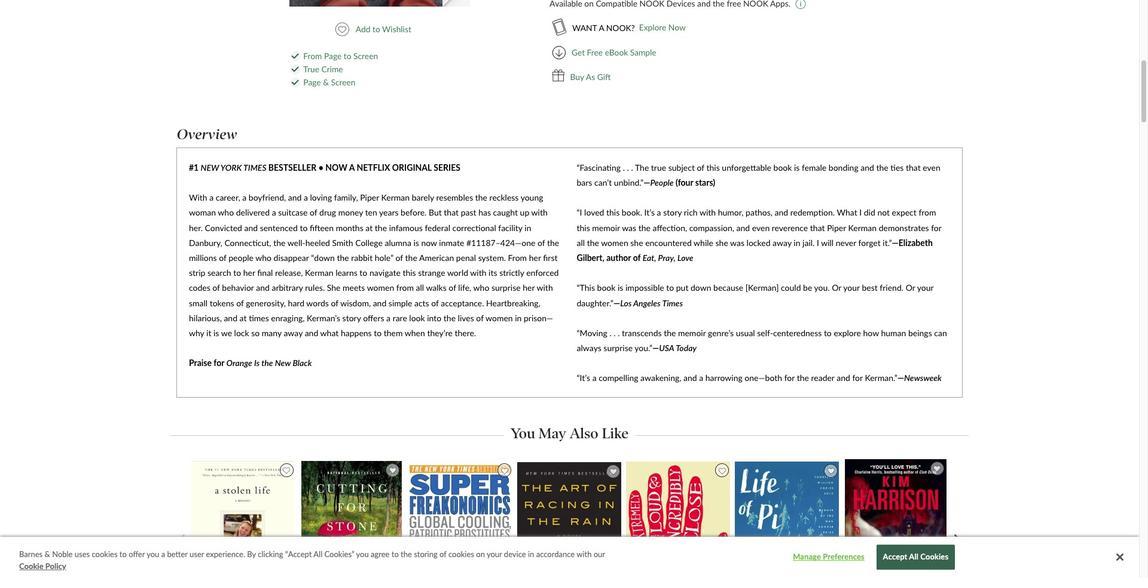 Task type: vqa. For each thing, say whether or not it's contained in the screenshot.
YA
no



Task type: describe. For each thing, give the bounding box(es) containing it.
from page to screen link
[[303, 51, 378, 62]]

"moving
[[577, 328, 607, 338]]

connecticut,
[[224, 238, 271, 248]]

may
[[538, 425, 566, 443]]

1 vertical spatial was
[[730, 238, 745, 248]]

wisdom,
[[340, 298, 371, 308]]

kerman's
[[307, 313, 340, 323]]

bestseller
[[268, 163, 317, 173]]

the
[[635, 163, 649, 173]]

memoir inside "moving . . . transcends the memoir genre's usual self-centeredness to explore how human beings can always surprise you."
[[678, 328, 706, 338]]

2 horizontal spatial who
[[473, 283, 489, 293]]

but
[[429, 208, 442, 218]]

and down final in the top left of the page
[[256, 283, 270, 293]]

from inside "i loved this book. it's a story rich with humor, pathos, and redemption. what i did not expect from this memoir was the affection, compassion, and even reverence that piper kerman demonstrates for all the women she encountered while she was locked away in jail. i will never forget it."
[[919, 208, 936, 218]]

and up offers
[[373, 298, 386, 308]]

a left the rare
[[386, 313, 391, 323]]

add to wishlist link
[[335, 23, 417, 36]]

orange
[[226, 358, 252, 369]]

the right into
[[444, 313, 456, 323]]

and up suitcase on the top left
[[288, 193, 302, 203]]

0 vertical spatial her
[[529, 253, 541, 263]]

page & screen
[[303, 77, 356, 87]]

eat, pray, love
[[643, 253, 693, 263]]

a inside want a nook? explore now
[[599, 23, 604, 33]]

kerman inside "i loved this book. it's a story rich with humor, pathos, and redemption. what i did not expect from this memoir was the affection, compassion, and even reverence that piper kerman demonstrates for all the women she encountered while she was locked away in jail. i will never forget it."
[[848, 223, 877, 233]]

expect
[[892, 208, 917, 218]]

has
[[478, 208, 491, 218]]

stars)
[[695, 178, 715, 188]]

— los angeles times
[[613, 298, 683, 308]]

2 horizontal spatial your
[[917, 283, 934, 293]]

now
[[668, 22, 686, 33]]

barnes
[[19, 550, 43, 560]]

awakening,
[[640, 373, 681, 384]]

—elizabeth gilbert, author of
[[577, 238, 933, 263]]

your inside barnes & noble uses cookies to offer you a better user experience. by clicking "accept all cookies" you agree to the storing of cookies on your device in accordance with our cookie policy
[[487, 550, 502, 560]]

newsweek
[[904, 373, 942, 384]]

of down 'behavior'
[[236, 298, 244, 308]]

1 you from the left
[[147, 550, 159, 560]]

1 vertical spatial her
[[243, 268, 255, 278]]

"fascinating
[[577, 163, 621, 173]]

the up gilbert,
[[587, 238, 599, 248]]

they're
[[427, 328, 453, 338]]

— for people
[[644, 178, 650, 188]]

you."
[[635, 343, 652, 353]]

hole"
[[375, 253, 393, 263]]

usa
[[659, 343, 674, 353]]

check image for from page to screen
[[292, 54, 299, 59]]

genre's
[[708, 328, 734, 338]]

for right one—both
[[784, 373, 795, 384]]

words
[[306, 298, 329, 308]]

1 horizontal spatial women
[[486, 313, 513, 323]]

alumna
[[385, 238, 411, 248]]

of left life,
[[449, 283, 456, 293]]

generosity,
[[246, 298, 286, 308]]

accordance
[[536, 550, 575, 560]]

suitcase
[[278, 208, 308, 218]]

rich
[[684, 208, 698, 218]]

— down human
[[897, 373, 904, 384]]

times
[[249, 313, 269, 323]]

a right with in the left top of the page
[[209, 193, 214, 203]]

1 horizontal spatial your
[[843, 283, 860, 293]]

for inside "i loved this book. it's a story rich with humor, pathos, and redemption. what i did not expect from this memoir was the affection, compassion, and even reverence that piper kerman demonstrates for all the women she encountered while she was locked away in jail. i will never forget it."
[[931, 223, 942, 233]]

a right "it's
[[592, 373, 597, 384]]

pathos,
[[746, 208, 773, 218]]

you may also like section
[[171, 422, 968, 443]]

extremely loud and incredibly close: a novel image
[[624, 461, 732, 579]]

the art of racing in the rain image
[[515, 462, 623, 579]]

book inside "this book is impossible to put down because [kerman] could be you. or your best friend. or your daughter."
[[597, 283, 616, 293]]

1 cookies from the left
[[92, 550, 118, 560]]

the down alumna
[[405, 253, 417, 263]]

is inside "this book is impossible to put down because [kerman] could be you. or your best friend. or your daughter."
[[618, 283, 623, 293]]

"i loved this book. it's a story rich with humor, pathos, and redemption. what i did not expect from this memoir was the affection, compassion, and even reverence that piper kerman demonstrates for all the women she encountered while she was locked away in jail. i will never forget it."
[[577, 208, 942, 248]]

story inside with a career, a boyfriend, and a loving family, piper kerman barely resembles the reckless young woman who delivered a suitcase of drug money ten years before. but that past has caught up with her. convicted and sentenced to fifteen months at the infamous federal correctional facility in danbury, connecticut, the well-heeled smith college alumna is now inmate #11187–424—one of the millions of people who disappear "down the rabbit hole" of the american penal system. from her first strip search to her final release, kerman learns to navigate this strange world with its strictly enforced codes of behavior and arbitrary rules. she meets women from all walks of life, who surprise her with small tokens of generosity, hard words of wisdom, and simple acts of acceptance. heartbreaking, hilarious, and at times enraging, kerman's story offers a rare look into the lives of women in prison— why it is we lock so many away and what happens to them when they're there.
[[342, 313, 361, 323]]

also
[[570, 425, 598, 443]]

that for "i loved this book. it's a story rich with humor, pathos, and redemption. what i did not expect from this memoir was the affection, compassion, and even reverence that piper kerman demonstrates for all the women she encountered while she was locked away in jail. i will never forget it."
[[810, 223, 825, 233]]

add to wishlist
[[356, 24, 411, 34]]

best
[[862, 283, 878, 293]]

2 you from the left
[[356, 550, 369, 560]]

be
[[803, 283, 812, 293]]

her.
[[189, 223, 203, 233]]

"accept
[[285, 550, 312, 560]]

loving
[[310, 193, 332, 203]]

new
[[201, 163, 219, 173]]

1 she from the left
[[630, 238, 643, 248]]

los
[[620, 298, 632, 308]]

dead witch walking (hollows series #1) image
[[844, 460, 947, 579]]

of right lives
[[476, 313, 484, 323]]

screen inside "link"
[[331, 77, 356, 87]]

daughter."
[[577, 298, 613, 308]]

a right career, on the top of page
[[242, 193, 246, 203]]

angeles
[[633, 298, 661, 308]]

gilbert,
[[577, 253, 604, 263]]

people
[[650, 178, 674, 188]]

you.
[[814, 283, 830, 293]]

page & screen link
[[303, 77, 356, 88]]

and left the 'what'
[[305, 328, 318, 338]]

this inside the "fascinating . . . the true subject of this unforgettable book is female bonding and the ties that even bars can't unbind."
[[707, 163, 720, 173]]

the down 'years' at the top of page
[[375, 223, 387, 233]]

1 horizontal spatial i
[[859, 208, 862, 218]]

check image for true crime
[[292, 67, 299, 72]]

of up first
[[538, 238, 545, 248]]

all inside "i loved this book. it's a story rich with humor, pathos, and redemption. what i did not expect from this memoir was the affection, compassion, and even reverence that piper kerman demonstrates for all the women she encountered while she was locked away in jail. i will never forget it."
[[577, 238, 585, 248]]

a up sentenced
[[272, 208, 276, 218]]

and down 'delivered'
[[244, 223, 258, 233]]

1 horizontal spatial who
[[255, 253, 271, 263]]

story inside "i loved this book. it's a story rich with humor, pathos, and redemption. what i did not expect from this memoir was the affection, compassion, and even reverence that piper kerman demonstrates for all the women she encountered while she was locked away in jail. i will never forget it."
[[663, 208, 682, 218]]

"down
[[311, 253, 335, 263]]

bars
[[577, 178, 592, 188]]

of down alumna
[[396, 253, 403, 263]]

offer
[[129, 550, 145, 560]]

the inside barnes & noble uses cookies to offer you a better user experience. by clicking "accept all cookies" you agree to the storing of cookies on your device in accordance with our cookie policy
[[401, 550, 412, 560]]

our
[[594, 550, 605, 560]]

0 horizontal spatial who
[[218, 208, 234, 218]]

explore
[[639, 22, 666, 33]]

now
[[325, 163, 347, 173]]

in down heartbreaking,
[[515, 313, 522, 323]]

buy as gift
[[570, 72, 611, 82]]

life of pi: a novel image
[[733, 462, 841, 579]]

— for usa
[[652, 343, 659, 353]]

pray,
[[658, 253, 676, 263]]

want
[[572, 23, 597, 33]]

"it's a compelling awakening, and a harrowing one—both for the reader and for kerman." — newsweek
[[577, 373, 942, 384]]

device
[[504, 550, 526, 560]]

into
[[427, 313, 441, 323]]

cookie policy link
[[19, 561, 66, 573]]

a left harrowing
[[699, 373, 703, 384]]

the up first
[[547, 238, 559, 248]]

user
[[190, 550, 204, 560]]

explore now link
[[639, 22, 686, 33]]

2 or from the left
[[906, 283, 915, 293]]

black
[[293, 358, 312, 369]]

free
[[587, 48, 603, 58]]

0 vertical spatial kerman
[[381, 193, 410, 203]]

final
[[257, 268, 273, 278]]

0 horizontal spatial from
[[303, 51, 322, 61]]

of down search
[[212, 283, 220, 293]]

even inside "i loved this book. it's a story rich with humor, pathos, and redemption. what i did not expect from this memoir was the affection, compassion, and even reverence that piper kerman demonstrates for all the women she encountered while she was locked away in jail. i will never forget it."
[[752, 223, 770, 233]]

and right awakening,
[[684, 373, 697, 384]]

hard
[[288, 298, 304, 308]]

is left "now"
[[413, 238, 419, 248]]

ten
[[365, 208, 377, 218]]

is right it
[[213, 328, 219, 338]]

is
[[254, 358, 260, 369]]

could
[[781, 283, 801, 293]]

of right acts
[[431, 298, 439, 308]]

of down she
[[331, 298, 338, 308]]

to inside "this book is impossible to put down because [kerman] could be you. or your best friend. or your daughter."
[[666, 283, 674, 293]]

them
[[384, 328, 403, 338]]

and right reader
[[837, 373, 850, 384]]

a inside "i loved this book. it's a story rich with humor, pathos, and redemption. what i did not expect from this memoir was the affection, compassion, and even reverence that piper kerman demonstrates for all the women she encountered while she was locked away in jail. i will never forget it."
[[657, 208, 661, 218]]

cookies"
[[324, 550, 354, 560]]

of up search
[[219, 253, 226, 263]]

overview
[[177, 126, 237, 143]]

it's
[[644, 208, 655, 218]]

disappear
[[274, 253, 309, 263]]

a inside barnes & noble uses cookies to offer you a better user experience. by clicking "accept all cookies" you agree to the storing of cookies on your device in accordance with our cookie policy
[[161, 550, 165, 560]]

encountered
[[645, 238, 692, 248]]

agree
[[371, 550, 390, 560]]

1 vertical spatial at
[[240, 313, 247, 323]]

centeredness
[[773, 328, 822, 338]]

up
[[520, 208, 529, 218]]

meets
[[343, 283, 365, 293]]

we
[[221, 328, 232, 338]]

in down up
[[525, 223, 531, 233]]

with left the its
[[470, 268, 486, 278]]

look
[[409, 313, 425, 323]]

drug
[[319, 208, 336, 218]]



Task type: locate. For each thing, give the bounding box(es) containing it.
1 horizontal spatial cookies
[[448, 550, 474, 560]]

for
[[931, 223, 942, 233], [214, 358, 224, 369], [784, 373, 795, 384], [852, 373, 863, 384]]

0 horizontal spatial you
[[147, 550, 159, 560]]

0 vertical spatial from
[[303, 51, 322, 61]]

that down resembles
[[444, 208, 459, 218]]

who down career, on the top of page
[[218, 208, 234, 218]]

1 vertical spatial all
[[416, 283, 424, 293]]

1 horizontal spatial page
[[324, 51, 342, 61]]

all right "accept at the left bottom of the page
[[313, 550, 322, 560]]

screen down add
[[353, 51, 378, 61]]

search
[[207, 268, 231, 278]]

storing
[[414, 550, 438, 560]]

1 horizontal spatial &
[[323, 77, 329, 87]]

0 horizontal spatial story
[[342, 313, 361, 323]]

0 vertical spatial a
[[599, 23, 604, 33]]

away inside "i loved this book. it's a story rich with humor, pathos, and redemption. what i did not expect from this memoir was the affection, compassion, and even reverence that piper kerman demonstrates for all the women she encountered while she was locked away in jail. i will never forget it."
[[773, 238, 792, 248]]

0 horizontal spatial i
[[817, 238, 819, 248]]

1 vertical spatial book
[[597, 283, 616, 293]]

it
[[206, 328, 211, 338]]

2 vertical spatial who
[[473, 283, 489, 293]]

you right offer
[[147, 550, 159, 560]]

world
[[447, 268, 468, 278]]

the down it's
[[638, 223, 651, 233]]

from up strictly
[[508, 253, 527, 263]]

0 vertical spatial who
[[218, 208, 234, 218]]

0 horizontal spatial or
[[832, 283, 841, 293]]

and up reverence
[[775, 208, 788, 218]]

her left first
[[529, 253, 541, 263]]

1 horizontal spatial at
[[366, 223, 373, 233]]

in right device on the bottom
[[528, 550, 534, 560]]

by
[[247, 550, 256, 560]]

american
[[419, 253, 454, 263]]

better
[[167, 550, 188, 560]]

0 horizontal spatial memoir
[[592, 223, 620, 233]]

surprise inside with a career, a boyfriend, and a loving family, piper kerman barely resembles the reckless young woman who delivered a suitcase of drug money ten years before. but that past has caught up with her. convicted and sentenced to fifteen months at the infamous federal correctional facility in danbury, connecticut, the well-heeled smith college alumna is now inmate #11187–424—one of the millions of people who disappear "down the rabbit hole" of the american penal system. from her first strip search to her final release, kerman learns to navigate this strange world with its strictly enforced codes of behavior and arbitrary rules. she meets women from all walks of life, who surprise her with small tokens of generosity, hard words of wisdom, and simple acts of acceptance. heartbreaking, hilarious, and at times enraging, kerman's story offers a rare look into the lives of women in prison— why it is we lock so many away and what happens to them when they're there.
[[491, 283, 521, 293]]

lock
[[234, 328, 249, 338]]

cookies left on
[[448, 550, 474, 560]]

&
[[323, 77, 329, 87], [45, 550, 50, 560]]

usual
[[736, 328, 755, 338]]

i
[[859, 208, 862, 218], [817, 238, 819, 248]]

beings
[[908, 328, 932, 338]]

is left female
[[794, 163, 800, 173]]

strange
[[418, 268, 445, 278]]

1 vertical spatial women
[[367, 283, 394, 293]]

page down true
[[303, 77, 321, 87]]

& for page
[[323, 77, 329, 87]]

in inside barnes & noble uses cookies to offer you a better user experience. by clicking "accept all cookies" you agree to the storing of cookies on your device in accordance with our cookie policy
[[528, 550, 534, 560]]

strip
[[189, 268, 205, 278]]

"it's
[[577, 373, 590, 384]]

get free ebook sample
[[572, 48, 656, 58]]

surprise inside "moving . . . transcends the memoir genre's usual self-centeredness to explore how human beings can always surprise you."
[[604, 343, 633, 353]]

#11187–424—one
[[466, 238, 535, 248]]

0 horizontal spatial she
[[630, 238, 643, 248]]

1 horizontal spatial or
[[906, 283, 915, 293]]

1 horizontal spatial she
[[715, 238, 728, 248]]

2 horizontal spatial women
[[601, 238, 628, 248]]

to inside "moving . . . transcends the memoir genre's usual self-centeredness to explore how human beings can always surprise you."
[[824, 328, 832, 338]]

all right accept
[[909, 553, 918, 563]]

eat,
[[643, 253, 656, 263]]

— down transcends
[[652, 343, 659, 353]]

with inside "i loved this book. it's a story rich with humor, pathos, and redemption. what i did not expect from this memoir was the affection, compassion, and even reverence that piper kerman demonstrates for all the women she encountered while she was locked away in jail. i will never forget it."
[[700, 208, 716, 218]]

of inside the "fascinating . . . the true subject of this unforgettable book is female bonding and the ties that even bars can't unbind."
[[697, 163, 704, 173]]

1 horizontal spatial from
[[919, 208, 936, 218]]

2 she from the left
[[715, 238, 728, 248]]

2 check image from the top
[[292, 67, 299, 72]]

— for los
[[613, 298, 620, 308]]

2 vertical spatial check image
[[292, 80, 299, 85]]

from page to screen
[[303, 51, 378, 61]]

0 vertical spatial at
[[366, 223, 373, 233]]

1 vertical spatial that
[[444, 208, 459, 218]]

and up we
[[224, 313, 237, 323]]

of left drug
[[310, 208, 317, 218]]

redemption.
[[790, 208, 835, 218]]

humor,
[[718, 208, 744, 218]]

locked
[[747, 238, 770, 248]]

even right ties
[[923, 163, 940, 173]]

0 horizontal spatial piper
[[360, 193, 379, 203]]

this up stars)
[[707, 163, 720, 173]]

life,
[[458, 283, 471, 293]]

clicking
[[258, 550, 283, 560]]

from inside with a career, a boyfriend, and a loving family, piper kerman barely resembles the reckless young woman who delivered a suitcase of drug money ten years before. but that past has caught up with her. convicted and sentenced to fifteen months at the infamous federal correctional facility in danbury, connecticut, the well-heeled smith college alumna is now inmate #11187–424—one of the millions of people who disappear "down the rabbit hole" of the american penal system. from her first strip search to her final release, kerman learns to navigate this strange world with its strictly enforced codes of behavior and arbitrary rules. she meets women from all walks of life, who surprise her with small tokens of generosity, hard words of wisdom, and simple acts of acceptance. heartbreaking, hilarious, and at times enraging, kerman's story offers a rare look into the lives of women in prison— why it is we lock so many away and what happens to them when they're there.
[[508, 253, 527, 263]]

you left the agree
[[356, 550, 369, 560]]

praise for orange is the new black
[[189, 358, 312, 369]]

as
[[586, 72, 595, 82]]

navigate
[[369, 268, 401, 278]]

that inside with a career, a boyfriend, and a loving family, piper kerman barely resembles the reckless young woman who delivered a suitcase of drug money ten years before. but that past has caught up with her. convicted and sentenced to fifteen months at the infamous federal correctional facility in danbury, connecticut, the well-heeled smith college alumna is now inmate #11187–424—one of the millions of people who disappear "down the rabbit hole" of the american penal system. from her first strip search to her final release, kerman learns to navigate this strange world with its strictly enforced codes of behavior and arbitrary rules. she meets women from all walks of life, who surprise her with small tokens of generosity, hard words of wisdom, and simple acts of acceptance. heartbreaking, hilarious, and at times enraging, kerman's story offers a rare look into the lives of women in prison— why it is we lock so many away and what happens to them when they're there.
[[444, 208, 459, 218]]

0 vertical spatial i
[[859, 208, 862, 218]]

a stolen life image
[[189, 461, 296, 579]]

a left "loving"
[[304, 193, 308, 203]]

piper inside with a career, a boyfriend, and a loving family, piper kerman barely resembles the reckless young woman who delivered a suitcase of drug money ten years before. but that past has caught up with her. convicted and sentenced to fifteen months at the infamous federal correctional facility in danbury, connecticut, the well-heeled smith college alumna is now inmate #11187–424—one of the millions of people who disappear "down the rabbit hole" of the american penal system. from her first strip search to her final release, kerman learns to navigate this strange world with its strictly enforced codes of behavior and arbitrary rules. she meets women from all walks of life, who surprise her with small tokens of generosity, hard words of wisdom, and simple acts of acceptance. heartbreaking, hilarious, and at times enraging, kerman's story offers a rare look into the lives of women in prison— why it is we lock so many away and what happens to them when they're there.
[[360, 193, 379, 203]]

the up usa
[[664, 328, 676, 338]]

true
[[303, 64, 319, 74]]

0 vertical spatial screen
[[353, 51, 378, 61]]

[kerman]
[[746, 283, 779, 293]]

was down 'book.'
[[622, 223, 636, 233]]

its
[[489, 268, 497, 278]]

0 vertical spatial that
[[906, 163, 921, 173]]

0 vertical spatial from
[[919, 208, 936, 218]]

with down enforced
[[537, 283, 553, 293]]

1 or from the left
[[832, 283, 841, 293]]

all up gilbert,
[[577, 238, 585, 248]]

boyfriend,
[[249, 193, 286, 203]]

sample
[[630, 48, 656, 58]]

1 vertical spatial memoir
[[678, 328, 706, 338]]

all inside button
[[909, 553, 918, 563]]

and right bonding
[[861, 163, 874, 173]]

enraging,
[[271, 313, 305, 323]]

away inside with a career, a boyfriend, and a loving family, piper kerman barely resembles the reckless young woman who delivered a suitcase of drug money ten years before. but that past has caught up with her. convicted and sentenced to fifteen months at the infamous federal correctional facility in danbury, connecticut, the well-heeled smith college alumna is now inmate #11187–424—one of the millions of people who disappear "down the rabbit hole" of the american penal system. from her first strip search to her final release, kerman learns to navigate this strange world with its strictly enforced codes of behavior and arbitrary rules. she meets women from all walks of life, who surprise her with small tokens of generosity, hard words of wisdom, and simple acts of acceptance. heartbreaking, hilarious, and at times enraging, kerman's story offers a rare look into the lives of women in prison— why it is we lock so many away and what happens to them when they're there.
[[284, 328, 303, 338]]

the inside "moving . . . transcends the memoir genre's usual self-centeredness to explore how human beings can always surprise you."
[[664, 328, 676, 338]]

woman
[[189, 208, 216, 218]]

1 vertical spatial even
[[752, 223, 770, 233]]

0 horizontal spatial all
[[313, 550, 322, 560]]

1 vertical spatial a
[[349, 163, 355, 173]]

that inside the "fascinating . . . the true subject of this unforgettable book is female bonding and the ties that even bars can't unbind."
[[906, 163, 921, 173]]

0 horizontal spatial away
[[284, 328, 303, 338]]

1 horizontal spatial piper
[[827, 223, 846, 233]]

—elizabeth
[[892, 238, 933, 248]]

the left storing
[[401, 550, 412, 560]]

"i
[[577, 208, 582, 218]]

millions
[[189, 253, 217, 263]]

for right praise
[[214, 358, 224, 369]]

privacy alert dialog
[[0, 538, 1139, 579]]

from
[[303, 51, 322, 61], [508, 253, 527, 263]]

barely
[[412, 193, 434, 203]]

all inside with a career, a boyfriend, and a loving family, piper kerman barely resembles the reckless young woman who delivered a suitcase of drug money ten years before. but that past has caught up with her. convicted and sentenced to fifteen months at the infamous federal correctional facility in danbury, connecticut, the well-heeled smith college alumna is now inmate #11187–424—one of the millions of people who disappear "down the rabbit hole" of the american penal system. from her first strip search to her final release, kerman learns to navigate this strange world with its strictly enforced codes of behavior and arbitrary rules. she meets women from all walks of life, who surprise her with small tokens of generosity, hard words of wisdom, and simple acts of acceptance. heartbreaking, hilarious, and at times enraging, kerman's story offers a rare look into the lives of women in prison— why it is we lock so many away and what happens to them when they're there.
[[416, 283, 424, 293]]

female
[[802, 163, 827, 173]]

policy
[[45, 562, 66, 571]]

1 vertical spatial screen
[[331, 77, 356, 87]]

1 vertical spatial kerman
[[848, 223, 877, 233]]

"this book is impossible to put down because [kerman] could be you. or your best friend. or your daughter."
[[577, 283, 934, 308]]

0 vertical spatial away
[[773, 238, 792, 248]]

check image for page & screen
[[292, 80, 299, 85]]

this inside with a career, a boyfriend, and a loving family, piper kerman barely resembles the reckless young woman who delivered a suitcase of drug money ten years before. but that past has caught up with her. convicted and sentenced to fifteen months at the infamous federal correctional facility in danbury, connecticut, the well-heeled smith college alumna is now inmate #11187–424—one of the millions of people who disappear "down the rabbit hole" of the american penal system. from her first strip search to her final release, kerman learns to navigate this strange world with its strictly enforced codes of behavior and arbitrary rules. she meets women from all walks of life, who surprise her with small tokens of generosity, hard words of wisdom, and simple acts of acceptance. heartbreaking, hilarious, and at times enraging, kerman's story offers a rare look into the lives of women in prison— why it is we lock so many away and what happens to them when they're there.
[[403, 268, 416, 278]]

kerman down "down
[[305, 268, 333, 278]]

the left reader
[[797, 373, 809, 384]]

of inside —elizabeth gilbert, author of
[[633, 253, 641, 263]]

book up daughter."
[[597, 283, 616, 293]]

superfreakonomics: global cooling, patriotic prostitutes, and why suicide bombers should buy life insurance image
[[407, 461, 514, 579]]

of inside barnes & noble uses cookies to offer you a better user experience. by clicking "accept all cookies" you agree to the storing of cookies on your device in accordance with our cookie policy
[[440, 550, 446, 560]]

0 horizontal spatial &
[[45, 550, 50, 560]]

will
[[821, 238, 834, 248]]

2 horizontal spatial that
[[906, 163, 921, 173]]

0 horizontal spatial your
[[487, 550, 502, 560]]

that down redemption.
[[810, 223, 825, 233]]

"this
[[577, 283, 595, 293]]

0 vertical spatial check image
[[292, 54, 299, 59]]

away down reverence
[[773, 238, 792, 248]]

it."
[[883, 238, 892, 248]]

0 horizontal spatial at
[[240, 313, 247, 323]]

love
[[677, 253, 693, 263]]

your right on
[[487, 550, 502, 560]]

of right storing
[[440, 550, 446, 560]]

york
[[221, 163, 242, 173]]

what
[[837, 208, 857, 218]]

who right life,
[[473, 283, 489, 293]]

1 horizontal spatial you
[[356, 550, 369, 560]]

is inside the "fascinating . . . the true subject of this unforgettable book is female bonding and the ties that even bars can't unbind."
[[794, 163, 800, 173]]

reckless
[[489, 193, 519, 203]]

or
[[832, 283, 841, 293], [906, 283, 915, 293]]

this right loved
[[606, 208, 620, 218]]

0 vertical spatial &
[[323, 77, 329, 87]]

is
[[794, 163, 800, 173], [413, 238, 419, 248], [618, 283, 623, 293], [213, 328, 219, 338]]

0 horizontal spatial that
[[444, 208, 459, 218]]

for left kerman."
[[852, 373, 863, 384]]

1 vertical spatial page
[[303, 77, 321, 87]]

of left eat,
[[633, 253, 641, 263]]

2 vertical spatial kerman
[[305, 268, 333, 278]]

book inside the "fascinating . . . the true subject of this unforgettable book is female bonding and the ties that even bars can't unbind."
[[774, 163, 792, 173]]

was
[[622, 223, 636, 233], [730, 238, 745, 248]]

the down smith
[[337, 253, 349, 263]]

piper up ten
[[360, 193, 379, 203]]

2 vertical spatial her
[[523, 283, 535, 293]]

the inside the "fascinating . . . the true subject of this unforgettable book is female bonding and the ties that even bars can't unbind."
[[876, 163, 888, 173]]

like
[[602, 425, 629, 443]]

cutting for stone image
[[301, 461, 402, 579]]

2 cookies from the left
[[448, 550, 474, 560]]

at up lock
[[240, 313, 247, 323]]

1 horizontal spatial that
[[810, 223, 825, 233]]

a right it's
[[657, 208, 661, 218]]

piper up will
[[827, 223, 846, 233]]

0 vertical spatial surprise
[[491, 283, 521, 293]]

check image
[[292, 54, 299, 59], [292, 67, 299, 72], [292, 80, 299, 85]]

0 vertical spatial book
[[774, 163, 792, 173]]

0 horizontal spatial from
[[396, 283, 414, 293]]

kerman up 'years' at the top of page
[[381, 193, 410, 203]]

accept
[[883, 553, 907, 563]]

or right friend. on the right of page
[[906, 283, 915, 293]]

that inside "i loved this book. it's a story rich with humor, pathos, and redemption. what i did not expect from this memoir was the affection, compassion, and even reverence that piper kerman demonstrates for all the women she encountered while she was locked away in jail. i will never forget it."
[[810, 223, 825, 233]]

book left female
[[774, 163, 792, 173]]

0 vertical spatial story
[[663, 208, 682, 218]]

story down wisdom,
[[342, 313, 361, 323]]

barnes & noble uses cookies to offer you a better user experience. by clicking "accept all cookies" you agree to the storing of cookies on your device in accordance with our cookie policy
[[19, 550, 605, 571]]

& inside "link"
[[323, 77, 329, 87]]

your left best on the right of page
[[843, 283, 860, 293]]

& for barnes
[[45, 550, 50, 560]]

federal
[[425, 223, 450, 233]]

strictly
[[499, 268, 524, 278]]

reader
[[811, 373, 835, 384]]

1 horizontal spatial surprise
[[604, 343, 633, 353]]

delivered
[[236, 208, 270, 218]]

2 vertical spatial that
[[810, 223, 825, 233]]

excerpt image
[[442, 0, 470, 7]]

buy
[[570, 72, 584, 82]]

women down navigate
[[367, 283, 394, 293]]

from inside with a career, a boyfriend, and a loving family, piper kerman barely resembles the reckless young woman who delivered a suitcase of drug money ten years before. but that past has caught up with her. convicted and sentenced to fifteen months at the infamous federal correctional facility in danbury, connecticut, the well-heeled smith college alumna is now inmate #11187–424—one of the millions of people who disappear "down the rabbit hole" of the american penal system. from her first strip search to her final release, kerman learns to navigate this strange world with its strictly enforced codes of behavior and arbitrary rules. she meets women from all walks of life, who surprise her with small tokens of generosity, hard words of wisdom, and simple acts of acceptance. heartbreaking, hilarious, and at times enraging, kerman's story offers a rare look into the lives of women in prison— why it is we lock so many away and what happens to them when they're there.
[[396, 283, 414, 293]]

human
[[881, 328, 906, 338]]

0 horizontal spatial was
[[622, 223, 636, 233]]

manage
[[793, 553, 821, 563]]

0 horizontal spatial surprise
[[491, 283, 521, 293]]

this left strange
[[403, 268, 416, 278]]

page up crime
[[324, 51, 342, 61]]

0 vertical spatial was
[[622, 223, 636, 233]]

first
[[543, 253, 558, 263]]

women up author
[[601, 238, 628, 248]]

of up stars)
[[697, 163, 704, 173]]

1 vertical spatial story
[[342, 313, 361, 323]]

0 vertical spatial women
[[601, 238, 628, 248]]

2 vertical spatial women
[[486, 313, 513, 323]]

kerman."
[[865, 373, 897, 384]]

she up eat,
[[630, 238, 643, 248]]

0 horizontal spatial kerman
[[305, 268, 333, 278]]

piper inside "i loved this book. it's a story rich with humor, pathos, and redemption. what i did not expect from this memoir was the affection, compassion, and even reverence that piper kerman demonstrates for all the women she encountered while she was locked away in jail. i will never forget it."
[[827, 223, 846, 233]]

all
[[577, 238, 585, 248], [416, 283, 424, 293]]

— left "angeles"
[[613, 298, 620, 308]]

always
[[577, 343, 601, 353]]

from right expect
[[919, 208, 936, 218]]

who up final in the top left of the page
[[255, 253, 271, 263]]

1 vertical spatial from
[[396, 283, 414, 293]]

that for with a career, a boyfriend, and a loving family, piper kerman barely resembles the reckless young woman who delivered a suitcase of drug money ten years before. but that past has caught up with her. convicted and sentenced to fifteen months at the infamous federal correctional facility in danbury, connecticut, the well-heeled smith college alumna is now inmate #11187–424—one of the millions of people who disappear "down the rabbit hole" of the american penal system. from her first strip search to her final release, kerman learns to navigate this strange world with its strictly enforced codes of behavior and arbitrary rules. she meets women from all walks of life, who surprise her with small tokens of generosity, hard words of wisdom, and simple acts of acceptance. heartbreaking, hilarious, and at times enraging, kerman's story offers a rare look into the lives of women in prison— why it is we lock so many away and what happens to them when they're there.
[[444, 208, 459, 218]]

0 vertical spatial memoir
[[592, 223, 620, 233]]

with inside barnes & noble uses cookies to offer you a better user experience. by clicking "accept all cookies" you agree to the storing of cookies on your device in accordance with our cookie policy
[[577, 550, 592, 560]]

forget
[[858, 238, 881, 248]]

1 vertical spatial i
[[817, 238, 819, 248]]

her left final in the top left of the page
[[243, 268, 255, 278]]

1 vertical spatial piper
[[827, 223, 846, 233]]

a right want
[[599, 23, 604, 33]]

0 horizontal spatial book
[[597, 283, 616, 293]]

& inside barnes & noble uses cookies to offer you a better user experience. by clicking "accept all cookies" you agree to the storing of cookies on your device in accordance with our cookie policy
[[45, 550, 50, 560]]

women
[[601, 238, 628, 248], [367, 283, 394, 293], [486, 313, 513, 323]]

1 check image from the top
[[292, 54, 299, 59]]

away
[[773, 238, 792, 248], [284, 328, 303, 338]]

1 vertical spatial surprise
[[604, 343, 633, 353]]

1 horizontal spatial from
[[508, 253, 527, 263]]

with right up
[[531, 208, 548, 218]]

1 vertical spatial who
[[255, 253, 271, 263]]

netflix
[[357, 163, 390, 173]]

1 vertical spatial from
[[508, 253, 527, 263]]

0 vertical spatial all
[[577, 238, 585, 248]]

1 horizontal spatial kerman
[[381, 193, 410, 203]]

story up affection,
[[663, 208, 682, 218]]

the right is
[[261, 358, 273, 369]]

1 horizontal spatial away
[[773, 238, 792, 248]]

months
[[336, 223, 363, 233]]

surprise
[[491, 283, 521, 293], [604, 343, 633, 353]]

infamous
[[389, 223, 423, 233]]

1 horizontal spatial even
[[923, 163, 940, 173]]

0 horizontal spatial women
[[367, 283, 394, 293]]

women down heartbreaking,
[[486, 313, 513, 323]]

0 vertical spatial page
[[324, 51, 342, 61]]

praise
[[189, 358, 212, 369]]

i right jail.
[[817, 238, 819, 248]]

with
[[531, 208, 548, 218], [700, 208, 716, 218], [470, 268, 486, 278], [537, 283, 553, 293], [577, 550, 592, 560]]

the up has
[[475, 193, 487, 203]]

even inside the "fascinating . . . the true subject of this unforgettable book is female bonding and the ties that even bars can't unbind."
[[923, 163, 940, 173]]

in inside "i loved this book. it's a story rich with humor, pathos, and redemption. what i did not expect from this memoir was the affection, compassion, and even reverence that piper kerman demonstrates for all the women she encountered while she was locked away in jail. i will never forget it."
[[794, 238, 800, 248]]

page inside "link"
[[303, 77, 321, 87]]

memoir inside "i loved this book. it's a story rich with humor, pathos, and redemption. what i did not expect from this memoir was the affection, compassion, and even reverence that piper kerman demonstrates for all the women she encountered while she was locked away in jail. i will never forget it."
[[592, 223, 620, 233]]

3 check image from the top
[[292, 80, 299, 85]]

— down the at the top of the page
[[644, 178, 650, 188]]

happens
[[341, 328, 372, 338]]

2 horizontal spatial kerman
[[848, 223, 877, 233]]

1 horizontal spatial all
[[577, 238, 585, 248]]

all inside barnes & noble uses cookies to offer you a better user experience. by clicking "accept all cookies" you agree to the storing of cookies on your device in accordance with our cookie policy
[[313, 550, 322, 560]]

memoir up today
[[678, 328, 706, 338]]

0 vertical spatial piper
[[360, 193, 379, 203]]

1 horizontal spatial memoir
[[678, 328, 706, 338]]

& up cookie policy link
[[45, 550, 50, 560]]

orange is the new black: my year in a women's prison image
[[289, 0, 470, 6]]

author
[[606, 253, 631, 263]]

a left better
[[161, 550, 165, 560]]

and down the humor,
[[736, 223, 750, 233]]

fifteen
[[310, 223, 334, 233]]

1 horizontal spatial a
[[599, 23, 604, 33]]

women inside "i loved this book. it's a story rich with humor, pathos, and redemption. what i did not expect from this memoir was the affection, compassion, and even reverence that piper kerman demonstrates for all the women she encountered while she was locked away in jail. i will never forget it."
[[601, 238, 628, 248]]

1 vertical spatial away
[[284, 328, 303, 338]]

the down sentenced
[[273, 238, 285, 248]]

times
[[662, 298, 683, 308]]

and inside the "fascinating . . . the true subject of this unforgettable book is female bonding and the ties that even bars can't unbind."
[[861, 163, 874, 173]]

surprise left you."
[[604, 343, 633, 353]]

facility
[[498, 223, 522, 233]]

0 horizontal spatial even
[[752, 223, 770, 233]]

1 vertical spatial &
[[45, 550, 50, 560]]

arbitrary
[[272, 283, 303, 293]]

true crime link
[[303, 64, 343, 75]]

correctional
[[452, 223, 496, 233]]

1 vertical spatial check image
[[292, 67, 299, 72]]

lives
[[458, 313, 474, 323]]

1 horizontal spatial all
[[909, 553, 918, 563]]

1 horizontal spatial was
[[730, 238, 745, 248]]

series
[[434, 163, 460, 173]]

that right ties
[[906, 163, 921, 173]]

her down enforced
[[523, 283, 535, 293]]

this down "i
[[577, 223, 590, 233]]

of
[[697, 163, 704, 173], [310, 208, 317, 218], [538, 238, 545, 248], [219, 253, 226, 263], [396, 253, 403, 263], [633, 253, 641, 263], [212, 283, 220, 293], [449, 283, 456, 293], [236, 298, 244, 308], [331, 298, 338, 308], [431, 298, 439, 308], [476, 313, 484, 323], [440, 550, 446, 560]]



